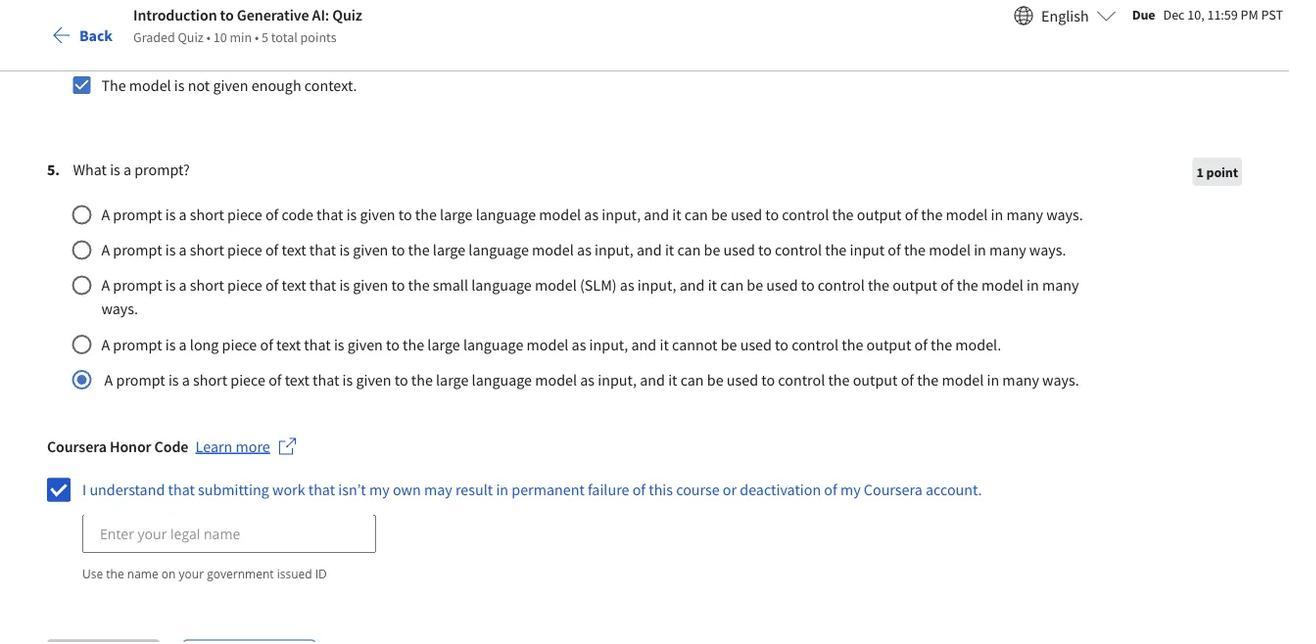 Task type: vqa. For each thing, say whether or not it's contained in the screenshot.
A prompt is a short piece of text that is given to the large language model as input, and it can be used to control the input of the model in many ways.'s many
yes



Task type: locate. For each thing, give the bounding box(es) containing it.
be for a prompt is a long piece of text that is given to the large language model as input, and it cannot be used to control the output of the model.
[[721, 335, 737, 354]]

0 vertical spatial min
[[230, 28, 252, 46]]

coursera left account.
[[864, 481, 923, 500]]

and
[[644, 205, 669, 225], [637, 241, 662, 260], [680, 276, 705, 295], [631, 335, 657, 354], [640, 370, 665, 390]]

0 vertical spatial 10
[[213, 28, 227, 46]]

a left long
[[179, 335, 187, 354]]

input, up the (slm)
[[595, 241, 634, 260]]

min down reading
[[118, 252, 140, 268]]

1 horizontal spatial 10,
[[1188, 5, 1205, 23]]

language for a prompt is a short piece of text that is given to the large language model as input, and it can be used to control the input of the model in many ways.
[[469, 241, 529, 260]]

due for due dec 10, 11:59 pm pst
[[1132, 5, 1155, 23]]

as down a prompt is a short piece of code that is given to the large language model as input, and it can be used to control the output of the model in many ways.
[[577, 241, 592, 260]]

language up dec 10, 11:59 pm pst
[[471, 276, 532, 295]]

introduction for introduction to generative ai: quiz graded quiz • 10 min • 5 total points
[[133, 5, 217, 25]]

introduction right quiz:
[[135, 286, 203, 302]]

that inside a prompt is a short piece of text that is given to the small language model (slm) as input, and it can be used to control the output of the model in many ways.
[[309, 276, 336, 295]]

large
[[440, 205, 473, 225], [433, 241, 465, 260], [427, 335, 460, 354], [436, 370, 469, 390]]

can for a prompt is a short piece of text that is given to the large language model as input, and it can be used to control the output of the model in many ways.
[[681, 370, 704, 390]]

1 vertical spatial your
[[179, 566, 204, 582]]

dec
[[1163, 5, 1185, 23], [442, 324, 464, 342]]

text for a prompt is a short piece of text that is given to the large language model as input, and it can be used to control the output of the model in many ways.
[[285, 370, 309, 390]]

a down introduction to generative ai: reading
[[179, 276, 187, 295]]

language up a prompt is a short piece of text that is given to the large language model as input, and it can be used to control the input of the model in many ways.
[[476, 205, 536, 225]]

input, for a prompt is a short piece of code that is given to the large language model as input, and it can be used to control the output of the model in many ways.
[[602, 205, 641, 225]]

input, up a prompt is a short piece of text that is given to the large language model as input, and it can be used to control the input of the model in many ways.
[[602, 205, 641, 225]]

learn more
[[196, 437, 270, 457]]

coursera up i
[[47, 437, 107, 457]]

0 vertical spatial 11:59
[[1207, 5, 1238, 23]]

that
[[317, 205, 343, 225], [309, 241, 336, 260], [309, 276, 336, 295], [304, 335, 331, 354], [313, 370, 339, 390], [168, 481, 195, 500], [308, 481, 335, 500]]

output for a prompt is a short piece of text that is given to the large language model as input, and it can be used to control the output of the model in many ways.
[[853, 370, 898, 390]]

1 • from the left
[[206, 28, 211, 46]]

prompt for a prompt is a short piece of text that is given to the small language model (slm) as input, and it can be used to control the output of the model in many ways.
[[113, 276, 162, 295]]

piece down introduction to generative ai: reading
[[227, 276, 262, 295]]

short up quiz: introduction to generative ai: quiz 10 min
[[190, 241, 224, 260]]

0 horizontal spatial 5
[[47, 160, 55, 179]]

language down dec 10, 11:59 pm pst
[[472, 370, 532, 390]]

generative for introduction to generative ai: quiz graded quiz • 10 min • 5 total points
[[237, 5, 309, 25]]

in for a prompt is a short piece of text that is given to the large language model as input, and it can be used to control the input of the model in many ways.
[[974, 241, 986, 260]]

to
[[220, 5, 234, 25], [212, 162, 223, 178], [641, 168, 678, 222], [399, 205, 412, 225], [765, 205, 779, 225], [227, 215, 238, 231], [391, 241, 405, 260], [758, 241, 772, 260], [391, 276, 405, 295], [801, 276, 815, 295], [206, 286, 217, 302], [386, 335, 400, 354], [775, 335, 789, 354], [395, 370, 408, 390], [761, 370, 775, 390]]

given inside a prompt is a short piece of text that is given to the small language model (slm) as input, and it can be used to control the output of the model in many ways.
[[353, 276, 388, 295]]

that for a prompt is a short piece of text that is given to the small language model (slm) as input, and it can be used to control the output of the model in many ways.
[[309, 276, 336, 295]]

back button
[[47, 0, 118, 71]]

(slm)
[[580, 276, 617, 295]]

used for a prompt is a short piece of text that is given to the large language model as input, and it can be used to control the output of the model in many ways.
[[727, 370, 758, 390]]

10
[[213, 28, 227, 46], [102, 252, 115, 268], [102, 305, 115, 321]]

0 vertical spatial your
[[460, 293, 492, 313]]

a left prompt?
[[123, 160, 131, 179]]

piece
[[227, 205, 262, 225], [227, 241, 262, 260], [227, 276, 262, 295], [222, 335, 257, 354], [230, 370, 265, 390]]

0 vertical spatial dec
[[1163, 5, 1185, 23]]

10 down quiz:
[[102, 305, 115, 321]]

1 vertical spatial pm
[[520, 324, 538, 342]]

it
[[672, 205, 681, 225], [665, 241, 674, 260], [708, 276, 717, 295], [660, 335, 669, 354], [668, 370, 677, 390]]

a prompt is a long piece of text that is given to the large language model as input, and it cannot be used to control the output of the model.
[[101, 335, 1004, 354]]

model
[[129, 75, 171, 95], [539, 205, 581, 225], [946, 205, 988, 225], [532, 241, 574, 260], [929, 241, 971, 260], [535, 276, 577, 295], [982, 276, 1024, 295], [527, 335, 569, 354], [535, 370, 577, 390], [942, 370, 984, 390]]

output inside a prompt is a short piece of text that is given to the small language model (slm) as input, and it can be used to control the output of the model in many ways.
[[893, 276, 937, 295]]

a
[[123, 160, 131, 179], [179, 205, 187, 225], [179, 241, 187, 260], [179, 276, 187, 295], [179, 335, 187, 354], [182, 370, 190, 390]]

prompt down 10 min
[[113, 276, 162, 295]]

introduction for introduction to generative ai: quiz
[[408, 168, 633, 222]]

piece for a prompt is a short piece of text that is given to the large language model as input, and it can be used to control the input of the model in many ways.
[[227, 241, 262, 260]]

show notifications image
[[1061, 24, 1085, 48]]

short down long
[[193, 370, 227, 390]]

isn't
[[338, 481, 366, 500]]

input, up a prompt is a short piece of text that is given to the large language model as input, and it can be used to control the output of the model in many ways.
[[589, 335, 628, 354]]

what
[[73, 160, 107, 179]]

11:59
[[1207, 5, 1238, 23], [486, 324, 517, 342]]

language for a prompt is a short piece of text that is given to the small language model (slm) as input, and it can be used to control the output of the model in many ways.
[[471, 276, 532, 295]]

prompt up honor
[[116, 370, 165, 390]]

due dec 10, 11:59 pm pst
[[1132, 5, 1283, 23]]

pm
[[1241, 5, 1259, 23], [520, 324, 538, 342]]

as up a prompt is a short piece of text that is given to the large language model as input, and it can be used to control the output of the model in many ways.
[[572, 335, 586, 354]]

1 vertical spatial 10
[[102, 252, 115, 268]]

ai: inside introduction to generative ai: reading
[[304, 215, 318, 231]]

can
[[685, 205, 708, 225], [677, 241, 701, 260], [720, 276, 744, 295], [681, 370, 704, 390]]

0 horizontal spatial pm
[[520, 324, 538, 342]]

1 horizontal spatial 11:59
[[1207, 5, 1238, 23]]

my
[[369, 481, 390, 500], [840, 481, 861, 500]]

1 horizontal spatial dec
[[1163, 5, 1185, 23]]

1 vertical spatial coursera
[[864, 481, 923, 500]]

the
[[415, 205, 437, 225], [832, 205, 854, 225], [921, 205, 943, 225], [408, 241, 430, 260], [825, 241, 847, 260], [904, 241, 926, 260], [408, 276, 430, 295], [868, 276, 890, 295], [957, 276, 978, 295], [403, 335, 424, 354], [842, 335, 863, 354], [931, 335, 952, 354], [411, 370, 433, 390], [828, 370, 850, 390], [917, 370, 939, 390], [106, 566, 124, 582]]

0 horizontal spatial 11:59
[[486, 324, 517, 342]]

0 vertical spatial 10,
[[1188, 5, 1205, 23]]

1 vertical spatial 10,
[[467, 324, 484, 342]]

as for a prompt is a short piece of text that is given to the large language model as input, and it can be used to control the input of the model in many ways.
[[577, 241, 592, 260]]

language inside a prompt is a short piece of text that is given to the small language model (slm) as input, and it can be used to control the output of the model in many ways.
[[471, 276, 532, 295]]

2 vertical spatial 10
[[102, 305, 115, 321]]

piece left code
[[227, 205, 262, 225]]

a for a prompt is a short piece of text that is given to the large language model as input, and it can be used to control the input of the model in many ways.
[[179, 241, 187, 260]]

1 horizontal spatial pm
[[1241, 5, 1259, 23]]

• left total
[[255, 28, 259, 46]]

5 left completed image in the left of the page
[[47, 160, 55, 179]]

your
[[460, 293, 492, 313], [179, 566, 204, 582]]

ways. for a prompt is a short piece of text that is given to the large language model as input, and it can be used to control the input of the model in many ways.
[[1029, 241, 1066, 260]]

as right the (slm)
[[620, 276, 634, 295]]

coursera
[[47, 437, 107, 457], [864, 481, 923, 500]]

learn
[[196, 437, 232, 457]]

short
[[190, 205, 224, 225], [190, 241, 224, 260], [190, 276, 224, 295], [193, 370, 227, 390]]

1 vertical spatial pst
[[540, 324, 562, 342]]

short for a prompt is a short piece of text that is given to the large language model as input, and it can be used to control the output of the model in many ways.
[[193, 370, 227, 390]]

as down a prompt is a long piece of text that is given to the large language model as input, and it cannot be used to control the output of the model.
[[580, 370, 595, 390]]

given for a prompt is a short piece of text that is given to the small language model (slm) as input, and it can be used to control the output of the model in many ways.
[[353, 276, 388, 295]]

a
[[101, 205, 110, 225], [101, 241, 110, 260], [101, 276, 110, 295], [101, 335, 110, 354], [104, 370, 113, 390]]

completed image
[[71, 164, 90, 183]]

that for a prompt is a short piece of code that is given to the large language model as input, and it can be used to control the output of the model in many ways.
[[317, 205, 343, 225]]

prompt inside a prompt is a short piece of text that is given to the small language model (slm) as input, and it can be used to control the output of the model in many ways.
[[113, 276, 162, 295]]

as for a prompt is a long piece of text that is given to the large language model as input, and it cannot be used to control the output of the model.
[[572, 335, 586, 354]]

tunnel vision dialog
[[0, 0, 1289, 643]]

result
[[455, 481, 493, 500]]

1 horizontal spatial due
[[1132, 5, 1155, 23]]

1 horizontal spatial 5
[[262, 28, 268, 46]]

english button
[[1006, 0, 1124, 48]]

a down long
[[182, 370, 190, 390]]

a right completed icon
[[101, 205, 110, 225]]

introduction up a prompt is a short piece of text that is given to the large language model as input, and it can be used to control the input of the model in many ways.
[[408, 168, 633, 222]]

0 horizontal spatial due
[[408, 324, 431, 342]]

piece inside a prompt is a short piece of text that is given to the small language model (slm) as input, and it can be used to control the output of the model in many ways.
[[227, 276, 262, 295]]

1
[[1197, 164, 1204, 181]]

min
[[230, 28, 252, 46], [118, 252, 140, 268], [118, 305, 140, 321]]

min down quiz:
[[118, 305, 140, 321]]

2 vertical spatial min
[[118, 305, 140, 321]]

0 horizontal spatial pst
[[540, 324, 562, 342]]

piece for a prompt is a short piece of text that is given to the small language model (slm) as input, and it can be used to control the output of the model in many ways.
[[227, 276, 262, 295]]

that for a prompt is a short piece of text that is given to the large language model as input, and it can be used to control the input of the model in many ways.
[[309, 241, 336, 260]]

dialog
[[0, 0, 1289, 643]]

given
[[213, 75, 248, 95], [360, 205, 395, 225], [353, 241, 388, 260], [353, 276, 388, 295], [348, 335, 383, 354], [356, 370, 391, 390]]

introduction inside introduction to generative ai: reading
[[155, 215, 223, 231]]

and for a prompt is a short piece of text that is given to the large language model as input, and it can be used to control the input of the model in many ways.
[[637, 241, 662, 260]]

name
[[127, 566, 158, 582]]

generative inside introduction to generative ai: quiz graded quiz • 10 min • 5 total points
[[237, 5, 309, 25]]

min left total
[[230, 28, 252, 46]]

your up dec 10, 11:59 pm pst
[[460, 293, 492, 313]]

short inside a prompt is a short piece of text that is given to the small language model (slm) as input, and it can be used to control the output of the model in many ways.
[[190, 276, 224, 295]]

group
[[47, 158, 1242, 392], [70, 199, 1125, 392]]

prompt up reading
[[113, 205, 162, 225]]

submit
[[408, 293, 457, 313]]

due inside tunnel vision dialog
[[1132, 5, 1155, 23]]

be for a prompt is a short piece of text that is given to the large language model as input, and it can be used to control the input of the model in many ways.
[[704, 241, 720, 260]]

a down 10 min
[[101, 276, 110, 295]]

input, down a prompt is a long piece of text that is given to the large language model as input, and it cannot be used to control the output of the model.
[[598, 370, 637, 390]]

ai: inside introduction to generative ai: quiz graded quiz • 10 min • 5 total points
[[312, 5, 329, 25]]

a for a prompt is a short piece of code that is given to the large language model as input, and it can be used to control the output of the model in many ways.
[[101, 205, 110, 225]]

1 horizontal spatial my
[[840, 481, 861, 500]]

due right english
[[1132, 5, 1155, 23]]

ai:
[[312, 5, 329, 25], [889, 168, 934, 222], [304, 215, 318, 231], [283, 286, 297, 302]]

or
[[723, 481, 737, 500]]

0 vertical spatial 5
[[262, 28, 268, 46]]

as for a prompt is a short piece of code that is given to the large language model as input, and it can be used to control the output of the model in many ways.
[[584, 205, 599, 225]]

introduction inside introduction to generative ai: quiz graded quiz • 10 min • 5 total points
[[133, 5, 217, 25]]

text inside a prompt is a short piece of text that is given to the small language model (slm) as input, and it can be used to control the output of the model in many ways.
[[282, 276, 306, 295]]

assignment
[[495, 293, 574, 313]]

many for a prompt is a short piece of text that is given to the large language model as input, and it can be used to control the output of the model in many ways.
[[1003, 370, 1039, 390]]

10,
[[1188, 5, 1205, 23], [467, 324, 484, 342]]

large for a prompt is a short piece of text that is given to the large language model as input, and it can be used to control the input of the model in many ways.
[[433, 241, 465, 260]]

.
[[55, 160, 60, 179]]

prompt
[[113, 205, 162, 225], [113, 241, 162, 260], [113, 276, 162, 295], [113, 335, 162, 354], [116, 370, 165, 390]]

prompt down reading: at the left top of the page
[[113, 241, 162, 260]]

and for a prompt is a short piece of text that is given to the large language model as input, and it can be used to control the output of the model in many ways.
[[640, 370, 665, 390]]

my right isn't
[[369, 481, 390, 500]]

introduction down video: introduction to generative ai
[[155, 215, 223, 231]]

generative inside introduction to generative ai: reading
[[241, 215, 301, 231]]

own
[[393, 481, 421, 500]]

used inside a prompt is a short piece of text that is given to the small language model (slm) as input, and it can be used to control the output of the model in many ways.
[[766, 276, 798, 295]]

back
[[79, 25, 113, 45]]

11:59 inside tunnel vision dialog
[[1207, 5, 1238, 23]]

language
[[476, 205, 536, 225], [469, 241, 529, 260], [471, 276, 532, 295], [463, 335, 524, 354], [472, 370, 532, 390]]

0 vertical spatial coursera
[[47, 437, 107, 457]]

language down submit your assignment
[[463, 335, 524, 354]]

generative for introduction to generative ai: quiz
[[687, 168, 880, 222]]

control inside a prompt is a short piece of text that is given to the small language model (slm) as input, and it can be used to control the output of the model in many ways.
[[818, 276, 865, 295]]

prompt down quiz:
[[113, 335, 162, 354]]

output
[[857, 205, 902, 225], [893, 276, 937, 295], [867, 335, 911, 354], [853, 370, 898, 390]]

be
[[711, 205, 728, 225], [704, 241, 720, 260], [747, 276, 763, 295], [721, 335, 737, 354], [707, 370, 724, 390]]

hide menu button
[[63, 75, 166, 111]]

reading
[[102, 233, 146, 249]]

0 horizontal spatial my
[[369, 481, 390, 500]]

Search in course text field
[[171, 12, 465, 47]]

text for a prompt is a long piece of text that is given to the large language model as input, and it cannot be used to control the output of the model.
[[276, 335, 301, 354]]

in for a prompt is a short piece of text that is given to the large language model as input, and it can be used to control the output of the model in many ways.
[[987, 370, 999, 390]]

used for a prompt is a short piece of text that is given to the large language model as input, and it can be used to control the input of the model in many ways.
[[724, 241, 755, 260]]

piece right long
[[222, 335, 257, 354]]

0 horizontal spatial 10,
[[467, 324, 484, 342]]

input, right the (slm)
[[638, 276, 676, 295]]

due down the submit
[[408, 324, 431, 342]]

input, for a prompt is a long piece of text that is given to the large language model as input, and it cannot be used to control the output of the model.
[[589, 335, 628, 354]]

to inside introduction to generative ai: reading
[[227, 215, 238, 231]]

introduction inside quiz: introduction to generative ai: quiz 10 min
[[135, 286, 203, 302]]

10 down reading
[[102, 252, 115, 268]]

a up the coursera honor code
[[104, 370, 113, 390]]

a inside a prompt is a short piece of text that is given to the small language model (slm) as input, and it can be used to control the output of the model in many ways.
[[101, 276, 110, 295]]

ways. for a prompt is a short piece of text that is given to the large language model as input, and it can be used to control the output of the model in many ways.
[[1042, 370, 1079, 390]]

it for a prompt is a short piece of text that is given to the large language model as input, and it can be used to control the output of the model in many ways.
[[668, 370, 677, 390]]

what is a prompt?
[[73, 160, 190, 179]]

a inside a prompt is a short piece of text that is given to the small language model (slm) as input, and it can be used to control the output of the model in many ways.
[[179, 276, 187, 295]]

0 vertical spatial pst
[[1261, 5, 1283, 23]]

•
[[206, 28, 211, 46], [255, 28, 259, 46]]

it inside a prompt is a short piece of text that is given to the small language model (slm) as input, and it can be used to control the output of the model in many ways.
[[708, 276, 717, 295]]

may
[[424, 481, 452, 500]]

a prompt is a short piece of text that is given to the small language model (slm) as input, and it can be used to control the output of the model in many ways.
[[101, 276, 1082, 319]]

dialog containing introduction to generative ai: quiz
[[0, 0, 1289, 643]]

0 horizontal spatial your
[[179, 566, 204, 582]]

10 up the model is not given enough context.
[[213, 28, 227, 46]]

a prompt is a short piece of text that is given to the large language model as input, and it can be used to control the output of the model in many ways.
[[101, 370, 1082, 390]]

5 inside introduction to generative ai: quiz graded quiz • 10 min • 5 total points
[[262, 28, 268, 46]]

ai: for introduction to generative ai: quiz graded quiz • 10 min • 5 total points
[[312, 5, 329, 25]]

piece up more at the left of page
[[230, 370, 265, 390]]

introduction for introduction to generative ai: reading
[[155, 215, 223, 231]]

1 horizontal spatial •
[[255, 28, 259, 46]]

1 horizontal spatial your
[[460, 293, 492, 313]]

a down video: introduction to generative ai
[[179, 205, 187, 225]]

large for a prompt is a long piece of text that is given to the large language model as input, and it cannot be used to control the output of the model.
[[427, 335, 460, 354]]

0 vertical spatial pm
[[1241, 5, 1259, 23]]

5 left total
[[262, 28, 268, 46]]

language for a prompt is a short piece of code that is given to the large language model as input, and it can be used to control the output of the model in many ways.
[[476, 205, 536, 225]]

my right deactivation
[[840, 481, 861, 500]]

in for a prompt is a short piece of code that is given to the large language model as input, and it can be used to control the output of the model in many ways.
[[991, 205, 1003, 225]]

introduction
[[133, 5, 217, 25], [141, 162, 209, 178], [408, 168, 633, 222], [155, 215, 223, 231], [135, 286, 203, 302]]

hide menu
[[94, 84, 158, 102]]

total
[[271, 28, 298, 46]]

input,
[[602, 205, 641, 225], [595, 241, 634, 260], [638, 276, 676, 295], [589, 335, 628, 354], [598, 370, 637, 390]]

10, inside tunnel vision dialog
[[1188, 5, 1205, 23]]

as up a prompt is a short piece of text that is given to the large language model as input, and it can be used to control the input of the model in many ways.
[[584, 205, 599, 225]]

ai: inside quiz: introduction to generative ai: quiz 10 min
[[283, 286, 297, 302]]

i
[[82, 481, 86, 500]]

5
[[262, 28, 268, 46], [47, 160, 55, 179]]

your right the on
[[179, 566, 204, 582]]

your inside tunnel vision dialog
[[179, 566, 204, 582]]

pst
[[1261, 5, 1283, 23], [540, 324, 562, 342]]

short down introduction to generative ai: reading
[[190, 276, 224, 295]]

1 horizontal spatial coursera
[[864, 481, 923, 500]]

prompt for a prompt is a short piece of code that is given to the large language model as input, and it can be used to control the output of the model in many ways.
[[113, 205, 162, 225]]

cannot
[[672, 335, 718, 354]]

coursera image
[[24, 16, 148, 47]]

many for a prompt is a short piece of code that is given to the large language model as input, and it can be used to control the output of the model in many ways.
[[1007, 205, 1043, 225]]

a right reading
[[179, 241, 187, 260]]

output for a prompt is a short piece of code that is given to the large language model as input, and it can be used to control the output of the model in many ways.
[[857, 205, 902, 225]]

course
[[676, 481, 720, 500]]

that for a prompt is a long piece of text that is given to the large language model as input, and it cannot be used to control the output of the model.
[[304, 335, 331, 354]]

short down video: introduction to generative ai
[[190, 205, 224, 225]]

is
[[174, 75, 185, 95], [110, 160, 120, 179], [165, 205, 176, 225], [346, 205, 357, 225], [165, 241, 176, 260], [339, 241, 350, 260], [165, 276, 176, 295], [339, 276, 350, 295], [165, 335, 176, 354], [334, 335, 344, 354], [168, 370, 179, 390], [342, 370, 353, 390]]

control
[[782, 205, 829, 225], [775, 241, 822, 260], [818, 276, 865, 295], [792, 335, 839, 354], [778, 370, 825, 390]]

ways.
[[1046, 205, 1083, 225], [1029, 241, 1066, 260], [101, 299, 138, 319], [1042, 370, 1079, 390]]

that for a prompt is a short piece of text that is given to the large language model as input, and it can be used to control the output of the model in many ways.
[[313, 370, 339, 390]]

language up submit your assignment
[[469, 241, 529, 260]]

short for a prompt is a short piece of code that is given to the large language model as input, and it can be used to control the output of the model in many ways.
[[190, 205, 224, 225]]

a down quiz:
[[101, 335, 110, 354]]

introduction up graded
[[133, 5, 217, 25]]

piece up quiz: introduction to generative ai: quiz 10 min
[[227, 241, 262, 260]]

output for a prompt is a long piece of text that is given to the large language model as input, and it cannot be used to control the output of the model.
[[867, 335, 911, 354]]

1 vertical spatial dec
[[442, 324, 464, 342]]

a down reading: at the left top of the page
[[101, 241, 110, 260]]

a for a prompt is a long piece of text that is given to the large language model as input, and it cannot be used to control the output of the model.
[[101, 335, 110, 354]]

as inside a prompt is a short piece of text that is given to the small language model (slm) as input, and it can be used to control the output of the model in many ways.
[[620, 276, 634, 295]]

• up not
[[206, 28, 211, 46]]

0 horizontal spatial •
[[206, 28, 211, 46]]

group containing a prompt is a short piece of code that is given to the large language model as input, and it can be used to control the output of the model in many ways.
[[70, 199, 1125, 392]]

quiz
[[332, 5, 362, 25], [178, 28, 204, 46], [943, 168, 1023, 222], [300, 286, 325, 302]]

1 horizontal spatial pst
[[1261, 5, 1283, 23]]

video:
[[102, 162, 138, 178]]

1 vertical spatial 5
[[47, 160, 55, 179]]

of
[[265, 205, 278, 225], [905, 205, 918, 225], [265, 241, 278, 260], [888, 241, 901, 260], [265, 276, 278, 295], [941, 276, 954, 295], [260, 335, 273, 354], [915, 335, 928, 354], [269, 370, 282, 390], [901, 370, 914, 390], [633, 481, 646, 500], [824, 481, 837, 500]]

video: introduction to generative ai
[[102, 162, 300, 178]]

due
[[1132, 5, 1155, 23], [408, 324, 431, 342]]

0 vertical spatial due
[[1132, 5, 1155, 23]]

1 vertical spatial due
[[408, 324, 431, 342]]

used for a prompt is a long piece of text that is given to the large language model as input, and it cannot be used to control the output of the model.
[[740, 335, 772, 354]]



Task type: describe. For each thing, give the bounding box(es) containing it.
as for a prompt is a short piece of text that is given to the large language model as input, and it can be used to control the output of the model in many ways.
[[580, 370, 595, 390]]

piece for a prompt is a short piece of text that is given to the large language model as input, and it can be used to control the output of the model in many ways.
[[230, 370, 265, 390]]

control for a prompt is a short piece of code that is given to the large language model as input, and it can be used to control the output of the model in many ways.
[[782, 205, 829, 225]]

language for a prompt is a long piece of text that is given to the large language model as input, and it cannot be used to control the output of the model.
[[463, 335, 524, 354]]

account.
[[926, 481, 982, 500]]

it for a prompt is a short piece of text that is given to the large language model as input, and it can be used to control the input of the model in many ways.
[[665, 241, 674, 260]]

Enter your legal name field
[[82, 515, 376, 554]]

graded
[[133, 28, 175, 46]]

introduction to generative ai: reading
[[102, 215, 318, 249]]

many for a prompt is a short piece of text that is given to the large language model as input, and it can be used to control the input of the model in many ways.
[[989, 241, 1026, 260]]

pm inside tunnel vision dialog
[[1241, 5, 1259, 23]]

enough
[[252, 75, 301, 95]]

10 inside introduction to generative ai: quiz graded quiz • 10 min • 5 total points
[[213, 28, 227, 46]]

input
[[850, 241, 885, 260]]

5 inside group
[[47, 160, 55, 179]]

a for a prompt is a short piece of text that is given to the large language model as input, and it can be used to control the input of the model in many ways.
[[101, 241, 110, 260]]

prompt for a prompt is a short piece of text that is given to the large language model as input, and it can be used to control the input of the model in many ways.
[[113, 241, 162, 260]]

1 point
[[1197, 164, 1238, 181]]

generative for introduction to generative ai: reading
[[241, 215, 301, 231]]

due for due
[[408, 324, 431, 342]]

piece for a prompt is a short piece of code that is given to the large language model as input, and it can be used to control the output of the model in many ways.
[[227, 205, 262, 225]]

ai: for introduction to generative ai: quiz
[[889, 168, 934, 222]]

large for a prompt is a short piece of code that is given to the large language model as input, and it can be used to control the output of the model in many ways.
[[440, 205, 473, 225]]

prompt for a prompt is a short piece of text that is given to the large language model as input, and it can be used to control the output of the model in many ways.
[[116, 370, 165, 390]]

ai
[[289, 162, 300, 178]]

this
[[649, 481, 673, 500]]

code
[[154, 437, 188, 457]]

a for a prompt is a short piece of text that is given to the small language model (slm) as input, and it can be used to control the output of the model in many ways.
[[179, 276, 187, 295]]

i understand that submitting work that isn't my own may result in permanent failure of this course or deactivation of my coursera account.
[[82, 481, 982, 500]]

and inside a prompt is a short piece of text that is given to the small language model (slm) as input, and it can be used to control the output of the model in many ways.
[[680, 276, 705, 295]]

be for a prompt is a short piece of code that is given to the large language model as input, and it can be used to control the output of the model in many ways.
[[711, 205, 728, 225]]

a prompt is a short piece of code that is given to the large language model as input, and it can be used to control the output of the model in many ways.
[[101, 205, 1086, 225]]

context.
[[304, 75, 357, 95]]

short for a prompt is a short piece of text that is given to the large language model as input, and it can be used to control the input of the model in many ways.
[[190, 241, 224, 260]]

failure
[[588, 481, 629, 500]]

menu
[[124, 84, 158, 102]]

can for a prompt is a short piece of text that is given to the large language model as input, and it can be used to control the input of the model in many ways.
[[677, 241, 701, 260]]

input, inside a prompt is a short piece of text that is given to the small language model (slm) as input, and it can be used to control the output of the model in many ways.
[[638, 276, 676, 295]]

id
[[315, 566, 327, 582]]

can inside a prompt is a short piece of text that is given to the small language model (slm) as input, and it can be used to control the output of the model in many ways.
[[720, 276, 744, 295]]

prompt?
[[134, 160, 190, 179]]

0 horizontal spatial coursera
[[47, 437, 107, 457]]

understand
[[90, 481, 165, 500]]

control for a prompt is a long piece of text that is given to the large language model as input, and it cannot be used to control the output of the model.
[[792, 335, 839, 354]]

10 inside quiz: introduction to generative ai: quiz 10 min
[[102, 305, 115, 321]]

generative inside quiz: introduction to generative ai: quiz 10 min
[[220, 286, 280, 302]]

more
[[236, 437, 270, 457]]

a for a prompt is a short piece of text that is given to the large language model as input, and it can be used to control the output of the model in many ways.
[[182, 370, 190, 390]]

group containing 5
[[47, 158, 1242, 392]]

control for a prompt is a short piece of text that is given to the large language model as input, and it can be used to control the output of the model in many ways.
[[778, 370, 825, 390]]

completed image
[[71, 217, 90, 236]]

work
[[272, 481, 305, 500]]

model.
[[955, 335, 1001, 354]]

2 my from the left
[[840, 481, 861, 500]]

language for a prompt is a short piece of text that is given to the large language model as input, and it can be used to control the output of the model in many ways.
[[472, 370, 532, 390]]

given for a prompt is a short piece of text that is given to the large language model as input, and it can be used to control the output of the model in many ways.
[[356, 370, 391, 390]]

use
[[82, 566, 103, 582]]

input, for a prompt is a short piece of text that is given to the large language model as input, and it can be used to control the input of the model in many ways.
[[595, 241, 634, 260]]

dec inside tunnel vision dialog
[[1163, 5, 1185, 23]]

in inside a prompt is a short piece of text that is given to the small language model (slm) as input, and it can be used to control the output of the model in many ways.
[[1027, 276, 1039, 295]]

be for a prompt is a short piece of text that is given to the large language model as input, and it can be used to control the output of the model in many ways.
[[707, 370, 724, 390]]

given for a prompt is a short piece of code that is given to the large language model as input, and it can be used to control the output of the model in many ways.
[[360, 205, 395, 225]]

submitting
[[198, 481, 269, 500]]

it for a prompt is a short piece of code that is given to the large language model as input, and it can be used to control the output of the model in many ways.
[[672, 205, 681, 225]]

issued
[[277, 566, 312, 582]]

deactivation
[[740, 481, 821, 500]]

submit your assignment
[[408, 293, 574, 313]]

the
[[101, 75, 126, 95]]

pst inside tunnel vision dialog
[[1261, 5, 1283, 23]]

on
[[161, 566, 176, 582]]

to inside introduction to generative ai: quiz graded quiz • 10 min • 5 total points
[[220, 5, 234, 25]]

use the name on your government issued id
[[82, 566, 327, 582]]

long
[[190, 335, 219, 354]]

a for a prompt is a long piece of text that is given to the large language model as input, and it cannot be used to control the output of the model.
[[179, 335, 187, 354]]

english
[[1041, 6, 1089, 25]]

introduction to generative ai: quiz graded quiz • 10 min • 5 total points
[[133, 5, 362, 46]]

introduction right video:
[[141, 162, 209, 178]]

permanent
[[512, 481, 585, 500]]

ai: for introduction to generative ai: reading
[[304, 215, 318, 231]]

a for a prompt is a short piece of code that is given to the large language model as input, and it can be used to control the output of the model in many ways.
[[179, 205, 187, 225]]

many inside a prompt is a short piece of text that is given to the small language model (slm) as input, and it can be used to control the output of the model in many ways.
[[1042, 276, 1079, 295]]

government
[[207, 566, 274, 582]]

reading:
[[102, 215, 155, 231]]

learn more link
[[196, 437, 298, 461]]

given for a prompt is a long piece of text that is given to the large language model as input, and it cannot be used to control the output of the model.
[[348, 335, 383, 354]]

large for a prompt is a short piece of text that is given to the large language model as input, and it can be used to control the output of the model in many ways.
[[436, 370, 469, 390]]

1 vertical spatial min
[[118, 252, 140, 268]]

not
[[188, 75, 210, 95]]

quiz: introduction to generative ai: quiz 10 min
[[102, 286, 325, 321]]

quiz inside quiz: introduction to generative ai: quiz 10 min
[[300, 286, 325, 302]]

ways. inside a prompt is a short piece of text that is given to the small language model (slm) as input, and it can be used to control the output of the model in many ways.
[[101, 299, 138, 319]]

honor
[[110, 437, 151, 457]]

min inside introduction to generative ai: quiz graded quiz • 10 min • 5 total points
[[230, 28, 252, 46]]

a prompt is a short piece of text that is given to the large language model as input, and it can be used to control the input of the model in many ways.
[[101, 241, 1069, 260]]

and for a prompt is a long piece of text that is given to the large language model as input, and it cannot be used to control the output of the model.
[[631, 335, 657, 354]]

and for a prompt is a short piece of code that is given to the large language model as input, and it can be used to control the output of the model in many ways.
[[644, 205, 669, 225]]

2 • from the left
[[255, 28, 259, 46]]

dec 10, 11:59 pm pst
[[442, 324, 562, 342]]

quiz:
[[102, 286, 132, 302]]

points
[[300, 28, 337, 46]]

point
[[1206, 164, 1238, 181]]

the model is not given enough context.
[[101, 75, 357, 95]]

hide
[[94, 84, 122, 102]]

prompt for a prompt is a long piece of text that is given to the large language model as input, and it cannot be used to control the output of the model.
[[113, 335, 162, 354]]

given for a prompt is a short piece of text that is given to the large language model as input, and it can be used to control the input of the model in many ways.
[[353, 241, 388, 260]]

to inside quiz: introduction to generative ai: quiz 10 min
[[206, 286, 217, 302]]

piece for a prompt is a long piece of text that is given to the large language model as input, and it cannot be used to control the output of the model.
[[222, 335, 257, 354]]

be inside a prompt is a short piece of text that is given to the small language model (slm) as input, and it can be used to control the output of the model in many ways.
[[747, 276, 763, 295]]

used for a prompt is a short piece of code that is given to the large language model as input, and it can be used to control the output of the model in many ways.
[[731, 205, 762, 225]]

control for a prompt is a short piece of text that is given to the large language model as input, and it can be used to control the input of the model in many ways.
[[775, 241, 822, 260]]

code
[[282, 205, 313, 225]]

short for a prompt is a short piece of text that is given to the small language model (slm) as input, and it can be used to control the output of the model in many ways.
[[190, 276, 224, 295]]

ways. for a prompt is a short piece of code that is given to the large language model as input, and it can be used to control the output of the model in many ways.
[[1046, 205, 1083, 225]]

10 min
[[102, 252, 140, 268]]

input, for a prompt is a short piece of text that is given to the large language model as input, and it can be used to control the output of the model in many ways.
[[598, 370, 637, 390]]

0 horizontal spatial dec
[[442, 324, 464, 342]]

5 .
[[47, 160, 60, 179]]

coursera honor code
[[47, 437, 188, 457]]

min inside quiz: introduction to generative ai: quiz 10 min
[[118, 305, 140, 321]]

small
[[433, 276, 468, 295]]

1 my from the left
[[369, 481, 390, 500]]

it for a prompt is a long piece of text that is given to the large language model as input, and it cannot be used to control the output of the model.
[[660, 335, 669, 354]]

text for a prompt is a short piece of text that is given to the large language model as input, and it can be used to control the input of the model in many ways.
[[282, 241, 306, 260]]

can for a prompt is a short piece of code that is given to the large language model as input, and it can be used to control the output of the model in many ways.
[[685, 205, 708, 225]]

text for a prompt is a short piece of text that is given to the small language model (slm) as input, and it can be used to control the output of the model in many ways.
[[282, 276, 306, 295]]

1 vertical spatial 11:59
[[486, 324, 517, 342]]

introduction to generative ai: quiz
[[408, 168, 1023, 222]]

a for a prompt is a short piece of text that is given to the large language model as input, and it can be used to control the output of the model in many ways.
[[104, 370, 113, 390]]

a for a prompt is a short piece of text that is given to the small language model (slm) as input, and it can be used to control the output of the model in many ways.
[[101, 276, 110, 295]]



